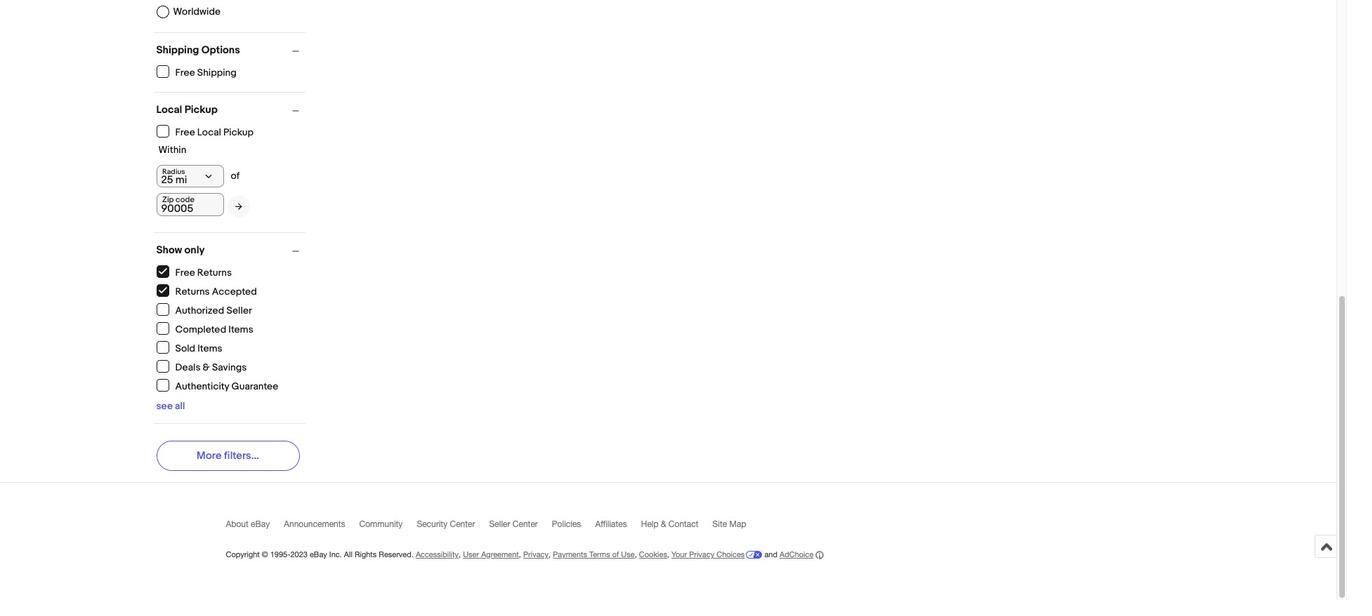 Task type: describe. For each thing, give the bounding box(es) containing it.
community
[[359, 520, 403, 530]]

choices
[[717, 551, 745, 559]]

within
[[158, 144, 186, 156]]

filters...
[[224, 450, 259, 463]]

see
[[156, 400, 173, 412]]

site map
[[713, 520, 746, 530]]

2 privacy from the left
[[689, 551, 715, 559]]

security
[[417, 520, 448, 530]]

1 horizontal spatial of
[[612, 551, 619, 559]]

map
[[730, 520, 746, 530]]

seller center
[[489, 520, 538, 530]]

terms
[[589, 551, 610, 559]]

center for seller center
[[513, 520, 538, 530]]

rights
[[355, 551, 377, 559]]

& for contact
[[661, 520, 666, 530]]

0 horizontal spatial pickup
[[185, 103, 218, 117]]

site map link
[[713, 520, 760, 536]]

contact
[[669, 520, 699, 530]]

0 horizontal spatial local
[[156, 103, 182, 117]]

more filters... button
[[156, 441, 300, 471]]

free for free returns
[[175, 267, 195, 279]]

payments
[[553, 551, 587, 559]]

affiliates link
[[595, 520, 641, 536]]

user agreement link
[[463, 551, 519, 559]]

sold items link
[[156, 341, 223, 354]]

copyright © 1995-2023 ebay inc. all rights reserved. accessibility , user agreement , privacy , payments terms of use , cookies , your privacy choices
[[226, 551, 745, 559]]

1 horizontal spatial local
[[197, 126, 221, 138]]

1 vertical spatial seller
[[489, 520, 510, 530]]

authorized seller
[[175, 305, 252, 316]]

agreement
[[481, 551, 519, 559]]

0 horizontal spatial seller
[[227, 305, 252, 316]]

4 , from the left
[[635, 551, 637, 559]]

completed items
[[175, 323, 253, 335]]

privacy link
[[523, 551, 549, 559]]

3 , from the left
[[549, 551, 551, 559]]

show only button
[[156, 244, 305, 257]]

all
[[175, 400, 185, 412]]

sold items
[[175, 342, 222, 354]]

about
[[226, 520, 248, 530]]

1995-
[[270, 551, 290, 559]]

community link
[[359, 520, 417, 536]]

show only
[[156, 244, 205, 257]]

returns accepted link
[[156, 285, 258, 298]]

1 , from the left
[[459, 551, 461, 559]]

worldwide link
[[156, 6, 221, 18]]

free local pickup
[[175, 126, 254, 138]]

use
[[621, 551, 635, 559]]

sold
[[175, 342, 195, 354]]

security center
[[417, 520, 475, 530]]

about ebay
[[226, 520, 270, 530]]

more filters...
[[197, 450, 259, 463]]

1 vertical spatial ebay
[[310, 551, 327, 559]]

adchoice
[[780, 551, 814, 559]]

©
[[262, 551, 268, 559]]

authorized seller link
[[156, 303, 253, 316]]

apply within filter image
[[235, 202, 242, 211]]

policies link
[[552, 520, 595, 536]]

guarantee
[[231, 380, 278, 392]]

completed
[[175, 323, 226, 335]]

reserved.
[[379, 551, 414, 559]]

1 privacy from the left
[[523, 551, 549, 559]]

free shipping
[[175, 66, 237, 78]]

free returns
[[175, 267, 232, 279]]

site
[[713, 520, 727, 530]]

accessibility
[[416, 551, 459, 559]]

5 , from the left
[[667, 551, 669, 559]]

savings
[[212, 361, 247, 373]]

adchoice link
[[780, 551, 824, 560]]

0 vertical spatial shipping
[[156, 44, 199, 57]]

authorized
[[175, 305, 224, 316]]

completed items link
[[156, 322, 254, 335]]

announcements link
[[284, 520, 359, 536]]



Task type: locate. For each thing, give the bounding box(es) containing it.
show
[[156, 244, 182, 257]]

1 vertical spatial shipping
[[197, 66, 237, 78]]

about ebay link
[[226, 520, 284, 536]]

ebay left "inc."
[[310, 551, 327, 559]]

1 horizontal spatial center
[[513, 520, 538, 530]]

free down show only
[[175, 267, 195, 279]]

help & contact link
[[641, 520, 713, 536]]

1 center from the left
[[450, 520, 475, 530]]

and
[[765, 551, 778, 559]]

2 , from the left
[[519, 551, 521, 559]]

help
[[641, 520, 659, 530]]

free for free shipping
[[175, 66, 195, 78]]

shipping up free shipping link at the left
[[156, 44, 199, 57]]

items inside "link"
[[229, 323, 253, 335]]

ebay right about
[[251, 520, 270, 530]]

& for savings
[[203, 361, 210, 373]]

0 horizontal spatial center
[[450, 520, 475, 530]]

1 horizontal spatial pickup
[[223, 126, 254, 138]]

0 vertical spatial ebay
[[251, 520, 270, 530]]

shipping options
[[156, 44, 240, 57]]

1 vertical spatial of
[[612, 551, 619, 559]]

3 free from the top
[[175, 267, 195, 279]]

of left 'use' at bottom left
[[612, 551, 619, 559]]

deals
[[175, 361, 201, 373]]

0 vertical spatial &
[[203, 361, 210, 373]]

center right security
[[450, 520, 475, 530]]

1 vertical spatial free
[[175, 126, 195, 138]]

shipping down 'options' at the left of the page
[[197, 66, 237, 78]]

worldwide
[[173, 6, 221, 18]]

privacy right your
[[689, 551, 715, 559]]

0 vertical spatial free
[[175, 66, 195, 78]]

user
[[463, 551, 479, 559]]

1 free from the top
[[175, 66, 195, 78]]

0 vertical spatial returns
[[197, 267, 232, 279]]

shipping
[[156, 44, 199, 57], [197, 66, 237, 78]]

1 vertical spatial returns
[[175, 286, 210, 298]]

payments terms of use link
[[553, 551, 635, 559]]

local up 'within'
[[156, 103, 182, 117]]

local pickup
[[156, 103, 218, 117]]

free up 'within'
[[175, 126, 195, 138]]

0 vertical spatial local
[[156, 103, 182, 117]]

&
[[203, 361, 210, 373], [661, 520, 666, 530]]

of
[[231, 170, 240, 182], [612, 551, 619, 559]]

,
[[459, 551, 461, 559], [519, 551, 521, 559], [549, 551, 551, 559], [635, 551, 637, 559], [667, 551, 669, 559]]

authenticity guarantee
[[175, 380, 278, 392]]

your
[[672, 551, 687, 559]]

pickup up free local pickup link
[[185, 103, 218, 117]]

affiliates
[[595, 520, 627, 530]]

announcements
[[284, 520, 345, 530]]

options
[[201, 44, 240, 57]]

1 horizontal spatial items
[[229, 323, 253, 335]]

2 center from the left
[[513, 520, 538, 530]]

pickup
[[185, 103, 218, 117], [223, 126, 254, 138]]

authenticity
[[175, 380, 229, 392]]

0 horizontal spatial items
[[198, 342, 222, 354]]

more
[[197, 450, 222, 463]]

only
[[184, 244, 205, 257]]

cookies link
[[639, 551, 667, 559]]

inc.
[[329, 551, 342, 559]]

seller up agreement at the bottom left
[[489, 520, 510, 530]]

items for sold items
[[198, 342, 222, 354]]

returns up returns accepted
[[197, 267, 232, 279]]

shipping inside free shipping link
[[197, 66, 237, 78]]

local down local pickup dropdown button
[[197, 126, 221, 138]]

items
[[229, 323, 253, 335], [198, 342, 222, 354]]

& right deals
[[203, 361, 210, 373]]

deals & savings link
[[156, 360, 247, 373]]

2 vertical spatial free
[[175, 267, 195, 279]]

seller center link
[[489, 520, 552, 536]]

1 horizontal spatial privacy
[[689, 551, 715, 559]]

items up the deals & savings
[[198, 342, 222, 354]]

returns
[[197, 267, 232, 279], [175, 286, 210, 298]]

items down the authorized seller
[[229, 323, 253, 335]]

1 vertical spatial &
[[661, 520, 666, 530]]

0 horizontal spatial &
[[203, 361, 210, 373]]

1 horizontal spatial &
[[661, 520, 666, 530]]

, left user
[[459, 551, 461, 559]]

security center link
[[417, 520, 489, 536]]

ebay
[[251, 520, 270, 530], [310, 551, 327, 559]]

help & contact
[[641, 520, 699, 530]]

, left cookies link
[[635, 551, 637, 559]]

center for security center
[[450, 520, 475, 530]]

0 horizontal spatial ebay
[[251, 520, 270, 530]]

returns accepted
[[175, 286, 257, 298]]

2 free from the top
[[175, 126, 195, 138]]

free local pickup link
[[156, 125, 254, 138]]

privacy
[[523, 551, 549, 559], [689, 551, 715, 559]]

copyright
[[226, 551, 260, 559]]

your privacy choices link
[[672, 551, 762, 559]]

free shipping link
[[156, 65, 237, 78]]

center
[[450, 520, 475, 530], [513, 520, 538, 530]]

pickup down local pickup dropdown button
[[223, 126, 254, 138]]

see all button
[[156, 400, 185, 412]]

see all
[[156, 400, 185, 412]]

0 horizontal spatial of
[[231, 170, 240, 182]]

0 vertical spatial pickup
[[185, 103, 218, 117]]

1 vertical spatial local
[[197, 126, 221, 138]]

free returns link
[[156, 266, 233, 279]]

accepted
[[212, 286, 257, 298]]

0 vertical spatial of
[[231, 170, 240, 182]]

and adchoice
[[762, 551, 814, 559]]

cookies
[[639, 551, 667, 559]]

0 vertical spatial seller
[[227, 305, 252, 316]]

& right help
[[661, 520, 666, 530]]

0 vertical spatial items
[[229, 323, 253, 335]]

center up 'privacy' link on the bottom left
[[513, 520, 538, 530]]

0 horizontal spatial privacy
[[523, 551, 549, 559]]

1 horizontal spatial ebay
[[310, 551, 327, 559]]

seller down accepted in the left top of the page
[[227, 305, 252, 316]]

deals & savings
[[175, 361, 247, 373]]

privacy down seller center link
[[523, 551, 549, 559]]

, left 'privacy' link on the bottom left
[[519, 551, 521, 559]]

free
[[175, 66, 195, 78], [175, 126, 195, 138], [175, 267, 195, 279]]

1 vertical spatial pickup
[[223, 126, 254, 138]]

items for completed items
[[229, 323, 253, 335]]

all
[[344, 551, 353, 559]]

, left payments
[[549, 551, 551, 559]]

returns down free returns link
[[175, 286, 210, 298]]

free down shipping options
[[175, 66, 195, 78]]

1 vertical spatial items
[[198, 342, 222, 354]]

, left your
[[667, 551, 669, 559]]

policies
[[552, 520, 581, 530]]

local
[[156, 103, 182, 117], [197, 126, 221, 138]]

free for free local pickup
[[175, 126, 195, 138]]

2023
[[290, 551, 308, 559]]

1 horizontal spatial seller
[[489, 520, 510, 530]]

accessibility link
[[416, 551, 459, 559]]

None text field
[[156, 193, 224, 216]]

of up apply within filter "image"
[[231, 170, 240, 182]]

authenticity guarantee link
[[156, 379, 279, 392]]

local pickup button
[[156, 103, 305, 117]]

shipping options button
[[156, 44, 305, 57]]



Task type: vqa. For each thing, say whether or not it's contained in the screenshot.
Worldwide link
yes



